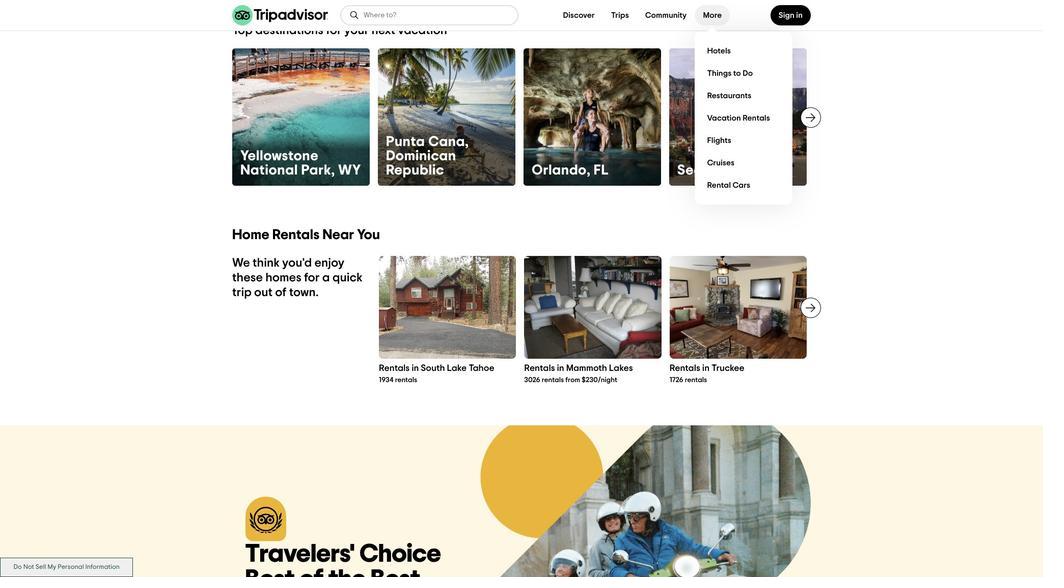 Task type: vqa. For each thing, say whether or not it's contained in the screenshot.
Cruise lines such as MSC Cruises, Carnival Cruise Line, Norwegian Cruise Line and Royal Caribbean International offer rates that might drop as low as $75 per person per night -- and sometimes lower. Here's a tip: Many times, the smaller ships from these lines offer the smallest prices.
no



Task type: describe. For each thing, give the bounding box(es) containing it.
in for rentals in south lake tahoe
[[412, 364, 419, 373]]

in right sign
[[797, 11, 803, 19]]

0 vertical spatial for
[[326, 24, 342, 37]]

cruises link
[[703, 152, 785, 174]]

home rentals near you
[[232, 228, 380, 242]]

rentals up you'd
[[273, 228, 320, 242]]

choice
[[360, 542, 441, 568]]

enjoy
[[315, 257, 345, 269]]

truckee
[[712, 364, 745, 373]]

national
[[240, 163, 298, 178]]

rentals inside the rentals in truckee 1726 rentals
[[685, 377, 707, 384]]

sign in link
[[771, 5, 811, 25]]

cars
[[733, 181, 751, 189]]

your
[[344, 24, 369, 37]]

sedona, az
[[678, 163, 754, 178]]

town.
[[289, 287, 319, 299]]

flights link
[[703, 129, 785, 152]]

mammoth
[[566, 364, 607, 373]]

hotels link
[[703, 40, 785, 62]]

wy
[[338, 163, 361, 178]]

top destinations for your next vacation
[[232, 24, 447, 37]]

of inside we think you'd enjoy these homes for a quick trip out of town.
[[275, 287, 287, 299]]

from
[[566, 377, 580, 384]]

cana,
[[428, 135, 469, 149]]

fl
[[594, 163, 609, 178]]

az
[[736, 163, 754, 178]]

rental cars link
[[703, 174, 785, 197]]

tripadvisor image
[[232, 5, 328, 25]]

vacation rentals
[[707, 114, 770, 122]]

trips button
[[603, 5, 637, 25]]

orlando,
[[532, 163, 591, 178]]

rentals in south lake tahoe 1934 rentals
[[379, 364, 495, 384]]

restaurants link
[[703, 85, 785, 107]]

rental cars
[[707, 181, 751, 189]]

$230/night
[[582, 377, 618, 384]]

rentals inside rentals in mammoth lakes 3026 rentals from $230/night
[[542, 377, 564, 384]]

do not sell my personal information button
[[0, 559, 133, 578]]

think
[[253, 257, 280, 269]]

we
[[232, 257, 250, 269]]

community button
[[637, 5, 695, 25]]

vacation
[[707, 114, 741, 122]]

you'd
[[282, 257, 312, 269]]

restaurants
[[707, 91, 752, 100]]

lakes
[[609, 364, 633, 373]]

punta cana, dominican republic
[[386, 135, 469, 178]]

things to do link
[[703, 62, 785, 85]]

yellowstone national park, wy
[[240, 149, 361, 178]]

to
[[734, 69, 741, 77]]

out
[[254, 287, 273, 299]]

rentals for rentals in truckee
[[670, 364, 701, 373]]

sign in
[[779, 11, 803, 19]]

travelers'
[[246, 542, 355, 568]]

park,
[[301, 163, 335, 178]]

punta
[[386, 135, 425, 149]]

menu containing hotels
[[695, 32, 793, 205]]

orlando, fl link
[[524, 48, 661, 186]]

in for rentals in mammoth lakes
[[557, 364, 564, 373]]

orlando, fl
[[532, 163, 609, 178]]



Task type: locate. For each thing, give the bounding box(es) containing it.
0 vertical spatial of
[[275, 287, 287, 299]]

trips
[[611, 11, 629, 19]]

1934
[[379, 377, 394, 384]]

sedona,
[[678, 163, 732, 178]]

1 horizontal spatial do
[[743, 69, 753, 77]]

for inside we think you'd enjoy these homes for a quick trip out of town.
[[304, 272, 320, 284]]

you
[[357, 228, 380, 242]]

previous image
[[226, 112, 238, 124]]

cruises
[[707, 159, 735, 167]]

rentals
[[743, 114, 770, 122], [273, 228, 320, 242], [379, 364, 410, 373], [524, 364, 555, 373], [670, 364, 701, 373]]

1 horizontal spatial of
[[299, 568, 324, 578]]

sedona, az link
[[670, 48, 807, 186]]

rentals
[[395, 377, 417, 384], [542, 377, 564, 384], [685, 377, 707, 384]]

dominican
[[386, 149, 456, 163]]

information
[[85, 565, 120, 571]]

trip
[[232, 287, 252, 299]]

near
[[323, 228, 354, 242]]

do left not
[[14, 565, 22, 571]]

south
[[421, 364, 445, 373]]

tahoe
[[469, 364, 495, 373]]

top
[[232, 24, 253, 37]]

do inside button
[[14, 565, 22, 571]]

more
[[703, 11, 722, 19]]

my
[[48, 565, 56, 571]]

previous image
[[373, 302, 385, 314]]

rentals inside menu
[[743, 114, 770, 122]]

in inside the rentals in truckee 1726 rentals
[[703, 364, 710, 373]]

1 best from the left
[[246, 568, 295, 578]]

3 rentals from the left
[[685, 377, 707, 384]]

menu
[[695, 32, 793, 205]]

rentals up 3026
[[524, 364, 555, 373]]

for
[[326, 24, 342, 37], [304, 272, 320, 284]]

of down homes
[[275, 287, 287, 299]]

next image
[[805, 302, 817, 314]]

in left south
[[412, 364, 419, 373]]

things to do
[[707, 69, 753, 77]]

of inside travelers' choice best of the best
[[299, 568, 324, 578]]

1726
[[670, 377, 684, 384]]

0 horizontal spatial rentals
[[395, 377, 417, 384]]

rentals inside rentals in mammoth lakes 3026 rentals from $230/night
[[524, 364, 555, 373]]

2 rentals from the left
[[542, 377, 564, 384]]

for left "a"
[[304, 272, 320, 284]]

do inside "link"
[[743, 69, 753, 77]]

sell
[[36, 565, 46, 571]]

1 horizontal spatial best
[[371, 568, 420, 578]]

not
[[23, 565, 34, 571]]

rentals inside the rentals in truckee 1726 rentals
[[670, 364, 701, 373]]

for left your
[[326, 24, 342, 37]]

the
[[329, 568, 366, 578]]

rentals up 1934
[[379, 364, 410, 373]]

rentals down restaurants link
[[743, 114, 770, 122]]

rentals left from
[[542, 377, 564, 384]]

quick
[[333, 272, 363, 284]]

in left mammoth
[[557, 364, 564, 373]]

republic
[[386, 163, 444, 178]]

0 horizontal spatial do
[[14, 565, 22, 571]]

1 horizontal spatial for
[[326, 24, 342, 37]]

a
[[322, 272, 330, 284]]

travelers' choice best of the best
[[246, 542, 441, 578]]

of left the at left
[[299, 568, 324, 578]]

personal
[[58, 565, 84, 571]]

None search field
[[341, 6, 518, 24]]

rental
[[707, 181, 731, 189]]

in inside rentals in south lake tahoe 1934 rentals
[[412, 364, 419, 373]]

3026
[[524, 377, 540, 384]]

do right to
[[743, 69, 753, 77]]

vacation
[[398, 24, 447, 37]]

1 vertical spatial do
[[14, 565, 22, 571]]

in inside rentals in mammoth lakes 3026 rentals from $230/night
[[557, 364, 564, 373]]

home
[[232, 228, 270, 242]]

homes
[[266, 272, 302, 284]]

punta cana, dominican republic link
[[378, 48, 516, 186]]

we think you'd enjoy these homes for a quick trip out of town.
[[232, 257, 363, 299]]

discover button
[[555, 5, 603, 25]]

in for rentals in truckee
[[703, 364, 710, 373]]

flights
[[707, 136, 732, 144]]

do
[[743, 69, 753, 77], [14, 565, 22, 571]]

more button
[[695, 5, 730, 25]]

search image
[[350, 10, 360, 20]]

yellowstone
[[240, 149, 319, 163]]

next image
[[805, 112, 817, 124]]

things
[[707, 69, 732, 77]]

2 best from the left
[[371, 568, 420, 578]]

sign
[[779, 11, 795, 19]]

rentals inside rentals in south lake tahoe 1934 rentals
[[379, 364, 410, 373]]

vacation rentals link
[[703, 107, 785, 129]]

rentals in mammoth lakes 3026 rentals from $230/night
[[524, 364, 633, 384]]

hotels
[[707, 47, 731, 55]]

best
[[246, 568, 295, 578], [371, 568, 420, 578]]

next
[[372, 24, 396, 37]]

1 vertical spatial for
[[304, 272, 320, 284]]

2 horizontal spatial rentals
[[685, 377, 707, 384]]

discover
[[563, 11, 595, 19]]

Search search field
[[364, 11, 510, 20]]

0 horizontal spatial best
[[246, 568, 295, 578]]

1 vertical spatial of
[[299, 568, 324, 578]]

rentals for rentals in south lake tahoe
[[379, 364, 410, 373]]

in left truckee
[[703, 364, 710, 373]]

rentals inside rentals in south lake tahoe 1934 rentals
[[395, 377, 417, 384]]

community
[[645, 11, 687, 19]]

rentals up 1726
[[670, 364, 701, 373]]

0 horizontal spatial of
[[275, 287, 287, 299]]

0 vertical spatial do
[[743, 69, 753, 77]]

destinations
[[255, 24, 324, 37]]

rentals in truckee 1726 rentals
[[670, 364, 745, 384]]

1 rentals from the left
[[395, 377, 417, 384]]

these
[[232, 272, 263, 284]]

rentals for rentals in mammoth lakes
[[524, 364, 555, 373]]

lake
[[447, 364, 467, 373]]

do not sell my personal information
[[14, 565, 120, 571]]

rentals right 1726
[[685, 377, 707, 384]]

yellowstone national park, wy link
[[232, 48, 370, 186]]

rentals right 1934
[[395, 377, 417, 384]]

0 horizontal spatial for
[[304, 272, 320, 284]]

1 horizontal spatial rentals
[[542, 377, 564, 384]]



